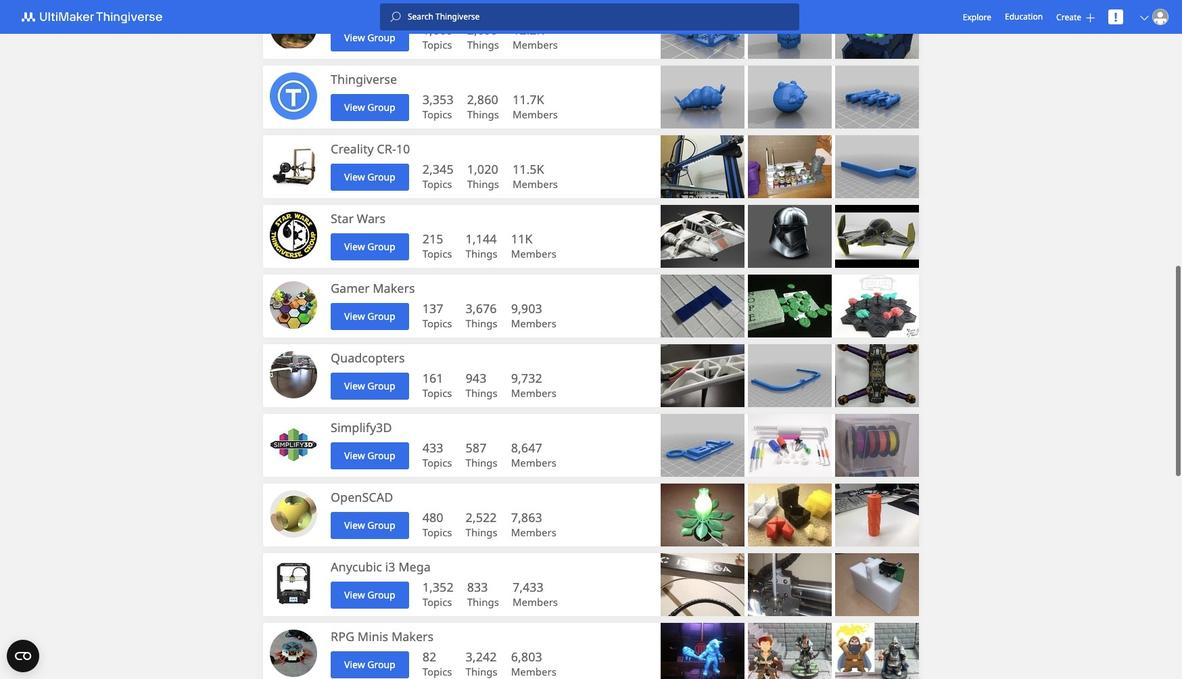 Task type: describe. For each thing, give the bounding box(es) containing it.
!
[[1115, 9, 1118, 25]]

view group link for simplify3d
[[331, 442, 409, 469]]

view group link for creality cr-10
[[331, 163, 409, 190]]

members for 11.5k
[[513, 177, 558, 191]]

topics for 215
[[423, 247, 452, 260]]

2,699 things
[[467, 22, 499, 51]]

star wars link
[[331, 210, 386, 227]]

members for 6,803
[[511, 665, 557, 679]]

view group button for thingiverse
[[331, 94, 409, 121]]

2,345 topics
[[423, 161, 454, 191]]

members for 7,433
[[513, 595, 558, 609]]

cr-
[[377, 141, 396, 157]]

things for 587
[[466, 456, 498, 470]]

view group for simplify3d
[[344, 449, 396, 462]]

gamer
[[331, 280, 370, 296]]

topics for 161
[[423, 386, 452, 400]]

things for 2,860
[[467, 108, 499, 121]]

star
[[331, 210, 354, 227]]

2,860 things
[[467, 91, 499, 121]]

view for star wars
[[344, 240, 365, 253]]

2,860
[[467, 91, 498, 108]]

11.7k
[[513, 91, 544, 108]]

view group button for anycubic i3 mega
[[331, 582, 409, 609]]

group for thingiverse
[[368, 101, 396, 114]]

2,345
[[423, 161, 454, 177]]

things for 2,522
[[466, 526, 498, 539]]

members for 11.7k
[[513, 108, 558, 121]]

8,647 members
[[511, 440, 557, 470]]

2,522 things
[[466, 509, 498, 539]]

quadcopters
[[331, 350, 405, 366]]

view for creality cr-10
[[344, 170, 365, 183]]

433 topics
[[423, 440, 452, 470]]

simplify3d
[[331, 419, 392, 436]]

search control image
[[390, 12, 401, 22]]

1,020
[[467, 161, 498, 177]]

warhammer 40k link
[[331, 1, 427, 18]]

view group link for anycubic i3 mega
[[331, 582, 409, 609]]

view group button for quadcopters
[[331, 372, 409, 400]]

creality cr-10 link
[[331, 141, 410, 157]]

rpg
[[331, 629, 355, 645]]

members for 9,732
[[511, 386, 557, 400]]

view group link for rpg minis makers
[[331, 651, 409, 678]]

161
[[423, 370, 444, 386]]

topics for 433
[[423, 456, 452, 470]]

explore
[[963, 11, 992, 23]]

education
[[1005, 11, 1043, 22]]

avatar image for star wars
[[270, 212, 317, 259]]

12.2k members
[[513, 22, 558, 51]]

82
[[423, 649, 437, 665]]

view group link for star wars
[[331, 233, 409, 260]]

members for 11k
[[511, 247, 557, 260]]

view group button for gamer makers
[[331, 303, 409, 330]]

11.5k members
[[513, 161, 558, 191]]

view for thingiverse
[[344, 101, 365, 114]]

anycubic i3 mega
[[331, 559, 431, 575]]

plusicon image
[[1087, 13, 1095, 22]]

view for simplify3d
[[344, 449, 365, 462]]

view group for openscad
[[344, 519, 396, 532]]

9,903 members
[[511, 300, 557, 330]]

6,803
[[511, 649, 542, 665]]

view for warhammer 40k
[[344, 31, 365, 44]]

star wars
[[331, 210, 386, 227]]

1,144
[[466, 231, 497, 247]]

wars
[[357, 210, 386, 227]]

137
[[423, 300, 444, 317]]

1,609 topics
[[423, 22, 454, 51]]

82 topics
[[423, 649, 452, 679]]

group for openscad
[[368, 519, 396, 532]]

! link
[[1109, 9, 1124, 25]]

group for simplify3d
[[368, 449, 396, 462]]

warhammer 40k
[[331, 1, 427, 18]]

anycubic i3 mega link
[[331, 559, 431, 575]]

openscad
[[331, 489, 393, 505]]

9,732 members
[[511, 370, 557, 400]]

587
[[466, 440, 487, 456]]

avatar image for gamer makers
[[270, 281, 317, 329]]

12.2k
[[513, 22, 544, 38]]

view group for quadcopters
[[344, 380, 396, 392]]

7,863 members
[[511, 509, 557, 539]]

3,676 things
[[466, 300, 498, 330]]

group for anycubic i3 mega
[[368, 589, 396, 601]]

topics for 82
[[423, 665, 452, 679]]

480 topics
[[423, 509, 452, 539]]

161 topics
[[423, 370, 452, 400]]

thingiverse
[[331, 71, 397, 87]]

avatar image for creality cr-10
[[270, 142, 317, 189]]

view group button for warhammer 40k
[[331, 24, 409, 51]]

3,242
[[466, 649, 497, 665]]

view group button for rpg minis makers
[[331, 651, 409, 678]]

things for 2,699
[[467, 38, 499, 51]]

view for gamer makers
[[344, 310, 365, 323]]

topics for 1,352
[[423, 595, 452, 609]]

things for 1,144
[[466, 247, 498, 260]]

explore button
[[963, 11, 992, 23]]

3,242 things
[[466, 649, 498, 679]]

mega
[[399, 559, 431, 575]]

group for rpg minis makers
[[368, 658, 396, 671]]

members for 8,647
[[511, 456, 557, 470]]

1,609
[[423, 22, 454, 38]]

480
[[423, 509, 444, 526]]

11.5k
[[513, 161, 544, 177]]



Task type: locate. For each thing, give the bounding box(es) containing it.
view group link down "anycubic i3 mega" link
[[331, 582, 409, 609]]

view group for anycubic i3 mega
[[344, 589, 396, 601]]

members right 943 things
[[511, 386, 557, 400]]

3 view group button from the top
[[331, 163, 409, 190]]

11k members
[[511, 231, 557, 260]]

group for warhammer 40k
[[368, 31, 396, 44]]

7,433 members
[[513, 579, 558, 609]]

view group link for quadcopters
[[331, 372, 409, 400]]

3 group from the top
[[368, 170, 396, 183]]

view
[[344, 31, 365, 44], [344, 101, 365, 114], [344, 170, 365, 183], [344, 240, 365, 253], [344, 310, 365, 323], [344, 380, 365, 392], [344, 449, 365, 462], [344, 519, 365, 532], [344, 589, 365, 601], [344, 658, 365, 671]]

view group link for openscad
[[331, 512, 409, 539]]

view group link down thingiverse link
[[331, 94, 409, 121]]

avatar image for quadcopters
[[270, 351, 317, 398]]

topics left 943
[[423, 386, 452, 400]]

view group for star wars
[[344, 240, 396, 253]]

group for gamer makers
[[368, 310, 396, 323]]

members for 9,903
[[511, 317, 557, 330]]

5 topics from the top
[[423, 317, 452, 330]]

rpg minis makers
[[331, 629, 434, 645]]

view group link down gamer makers
[[331, 303, 409, 330]]

6 view group link from the top
[[331, 372, 409, 400]]

things right 161 topics
[[466, 386, 498, 400]]

view group down "anycubic i3 mega" link
[[344, 589, 396, 601]]

2 view group from the top
[[344, 101, 396, 114]]

7,433
[[513, 579, 544, 595]]

833
[[467, 579, 488, 595]]

view group button down thingiverse link
[[331, 94, 409, 121]]

things right 480 topics
[[466, 526, 498, 539]]

7 topics from the top
[[423, 456, 452, 470]]

3 view group link from the top
[[331, 163, 409, 190]]

things for 3,676
[[466, 317, 498, 330]]

simplify3d link
[[331, 419, 392, 436]]

6 view group button from the top
[[331, 372, 409, 400]]

members right 2,860 things
[[513, 108, 558, 121]]

943 things
[[466, 370, 498, 400]]

things left 11k
[[466, 247, 498, 260]]

view for quadcopters
[[344, 380, 365, 392]]

view group down wars at the top left of page
[[344, 240, 396, 253]]

7 view from the top
[[344, 449, 365, 462]]

833 things
[[467, 579, 499, 609]]

1 group from the top
[[368, 31, 396, 44]]

thingiverse link
[[331, 71, 397, 87]]

2,522
[[466, 509, 497, 526]]

topics for 3,353
[[423, 108, 452, 121]]

1 view group button from the top
[[331, 24, 409, 51]]

view for rpg minis makers
[[344, 658, 365, 671]]

group down rpg minis makers
[[368, 658, 396, 671]]

1,144 things
[[466, 231, 498, 260]]

openscad link
[[331, 489, 393, 505]]

view group button down openscad
[[331, 512, 409, 539]]

group down quadcopters link
[[368, 380, 396, 392]]

1 topics from the top
[[423, 38, 452, 51]]

view group down quadcopters link
[[344, 380, 396, 392]]

group for quadcopters
[[368, 380, 396, 392]]

topics left '587' at the left of the page
[[423, 456, 452, 470]]

topics
[[423, 38, 452, 51], [423, 108, 452, 121], [423, 177, 452, 191], [423, 247, 452, 260], [423, 317, 452, 330], [423, 386, 452, 400], [423, 456, 452, 470], [423, 526, 452, 539], [423, 595, 452, 609], [423, 665, 452, 679]]

things right the 82 topics
[[466, 665, 498, 679]]

view group down warhammer
[[344, 31, 396, 44]]

view down the "creality"
[[344, 170, 365, 183]]

3 topics from the top
[[423, 177, 452, 191]]

10 view group from the top
[[344, 658, 396, 671]]

topics inside 1,609 topics
[[423, 38, 452, 51]]

view group button down quadcopters link
[[331, 372, 409, 400]]

view group for rpg minis makers
[[344, 658, 396, 671]]

view group for warhammer 40k
[[344, 31, 396, 44]]

create button
[[1057, 11, 1095, 23]]

view down the openscad link
[[344, 519, 365, 532]]

view group button
[[331, 24, 409, 51], [331, 94, 409, 121], [331, 163, 409, 190], [331, 233, 409, 260], [331, 303, 409, 330], [331, 372, 409, 400], [331, 442, 409, 469], [331, 512, 409, 539], [331, 582, 409, 609], [331, 651, 409, 678]]

215
[[423, 231, 444, 247]]

4 view group button from the top
[[331, 233, 409, 260]]

view group button down simplify3d "link"
[[331, 442, 409, 469]]

5 view from the top
[[344, 310, 365, 323]]

587 things
[[466, 440, 498, 470]]

view group down thingiverse link
[[344, 101, 396, 114]]

group down thingiverse
[[368, 101, 396, 114]]

members right 833 things
[[513, 595, 558, 609]]

topics left 3,676 things
[[423, 317, 452, 330]]

view group button for star wars
[[331, 233, 409, 260]]

avatar image
[[270, 3, 317, 50], [1153, 9, 1169, 25], [270, 72, 317, 120], [270, 142, 317, 189], [270, 212, 317, 259], [270, 281, 317, 329], [270, 351, 317, 398], [270, 421, 317, 468], [270, 491, 317, 538], [270, 560, 317, 608], [270, 630, 317, 677]]

9 view group from the top
[[344, 589, 396, 601]]

view down quadcopters link
[[344, 380, 365, 392]]

things for 1,020
[[467, 177, 499, 191]]

members right the 2,522 things
[[511, 526, 557, 539]]

2 view from the top
[[344, 101, 365, 114]]

view group button down minis
[[331, 651, 409, 678]]

view group link for warhammer 40k
[[331, 24, 409, 51]]

things right the 433 topics
[[466, 456, 498, 470]]

group down gamer makers
[[368, 310, 396, 323]]

makerbot logo image
[[14, 9, 179, 25]]

anycubic
[[331, 559, 382, 575]]

group down search control image
[[368, 31, 396, 44]]

view group link for gamer makers
[[331, 303, 409, 330]]

open widget image
[[7, 640, 39, 673]]

members right 587 things
[[511, 456, 557, 470]]

view for anycubic i3 mega
[[344, 589, 365, 601]]

1,020 things
[[467, 161, 499, 191]]

9 group from the top
[[368, 589, 396, 601]]

avatar image for thingiverse
[[270, 72, 317, 120]]

view group down gamer makers
[[344, 310, 396, 323]]

10 view from the top
[[344, 658, 365, 671]]

minis
[[358, 629, 389, 645]]

view group button down "anycubic i3 mega" link
[[331, 582, 409, 609]]

8 view from the top
[[344, 519, 365, 532]]

1 view group from the top
[[344, 31, 396, 44]]

members right "1,144 things"
[[511, 247, 557, 260]]

6 view group from the top
[[344, 380, 396, 392]]

1,352 topics
[[423, 579, 454, 609]]

8 view group button from the top
[[331, 512, 409, 539]]

4 view group link from the top
[[331, 233, 409, 260]]

gamer makers
[[331, 280, 415, 296]]

view group for gamer makers
[[344, 310, 396, 323]]

creality cr-10
[[331, 141, 410, 157]]

things for 943
[[466, 386, 498, 400]]

137 topics
[[423, 300, 452, 330]]

view group link for thingiverse
[[331, 94, 409, 121]]

makers
[[373, 280, 415, 296], [392, 629, 434, 645]]

40k
[[406, 1, 427, 18]]

10
[[396, 141, 410, 157]]

things right 137 topics
[[466, 317, 498, 330]]

things for 3,242
[[466, 665, 498, 679]]

3,353
[[423, 91, 454, 108]]

makers right gamer
[[373, 280, 415, 296]]

members right 3,242 things on the left bottom
[[511, 665, 557, 679]]

view group button down creality cr-10
[[331, 163, 409, 190]]

group down cr- in the left of the page
[[368, 170, 396, 183]]

topics left 3,242 things on the left bottom
[[423, 665, 452, 679]]

7 view group from the top
[[344, 449, 396, 462]]

members right 2,699 things
[[513, 38, 558, 51]]

view down 'rpg'
[[344, 658, 365, 671]]

1 view group link from the top
[[331, 24, 409, 51]]

10 topics from the top
[[423, 665, 452, 679]]

view group button down wars at the top left of page
[[331, 233, 409, 260]]

view group link down warhammer
[[331, 24, 409, 51]]

view group down minis
[[344, 658, 396, 671]]

view group link down simplify3d "link"
[[331, 442, 409, 469]]

things right 1,609 topics
[[467, 38, 499, 51]]

topics for 2,345
[[423, 177, 452, 191]]

view down "anycubic" at the left bottom of page
[[344, 589, 365, 601]]

3,676
[[466, 300, 497, 317]]

0 vertical spatial makers
[[373, 280, 415, 296]]

avatar image for anycubic i3 mega
[[270, 560, 317, 608]]

6,803 members
[[511, 649, 557, 679]]

view group link down creality cr-10
[[331, 163, 409, 190]]

makers up 82
[[392, 629, 434, 645]]

quadcopters link
[[331, 350, 405, 366]]

topics inside 3,353 topics
[[423, 108, 452, 121]]

view for openscad
[[344, 519, 365, 532]]

view group for creality cr-10
[[344, 170, 396, 183]]

9,903
[[511, 300, 542, 317]]

create
[[1057, 11, 1082, 23]]

view group button for creality cr-10
[[331, 163, 409, 190]]

6 group from the top
[[368, 380, 396, 392]]

topics for 480
[[423, 526, 452, 539]]

creality
[[331, 141, 374, 157]]

10 view group link from the top
[[331, 651, 409, 678]]

topics down 40k
[[423, 38, 452, 51]]

1,352
[[423, 579, 454, 595]]

education link
[[1005, 9, 1043, 24]]

9 view group button from the top
[[331, 582, 409, 609]]

view group button for openscad
[[331, 512, 409, 539]]

8 group from the top
[[368, 519, 396, 532]]

things for 833
[[467, 595, 499, 609]]

rpg minis makers link
[[331, 629, 434, 645]]

view group for thingiverse
[[344, 101, 396, 114]]

4 group from the top
[[368, 240, 396, 253]]

9 topics from the top
[[423, 595, 452, 609]]

215 topics
[[423, 231, 452, 260]]

view group down openscad
[[344, 519, 396, 532]]

11.7k members
[[513, 91, 558, 121]]

7 group from the top
[[368, 449, 396, 462]]

7 view group button from the top
[[331, 442, 409, 469]]

view group down creality cr-10
[[344, 170, 396, 183]]

avatar image for warhammer 40k
[[270, 3, 317, 50]]

2 topics from the top
[[423, 108, 452, 121]]

topics for 1,609
[[423, 38, 452, 51]]

9,732
[[511, 370, 542, 386]]

5 view group button from the top
[[331, 303, 409, 330]]

view group button down warhammer
[[331, 24, 409, 51]]

3 view from the top
[[344, 170, 365, 183]]

members right the 1,020 things
[[513, 177, 558, 191]]

1 view from the top
[[344, 31, 365, 44]]

5 view group from the top
[[344, 310, 396, 323]]

topics left "1,144 things"
[[423, 247, 452, 260]]

view group button for simplify3d
[[331, 442, 409, 469]]

view group link down minis
[[331, 651, 409, 678]]

5 view group link from the top
[[331, 303, 409, 330]]

3,353 topics
[[423, 91, 454, 121]]

3 view group from the top
[[344, 170, 396, 183]]

group down openscad
[[368, 519, 396, 532]]

8,647
[[511, 440, 542, 456]]

topics for 137
[[423, 317, 452, 330]]

view group link
[[331, 24, 409, 51], [331, 94, 409, 121], [331, 163, 409, 190], [331, 233, 409, 260], [331, 303, 409, 330], [331, 372, 409, 400], [331, 442, 409, 469], [331, 512, 409, 539], [331, 582, 409, 609], [331, 651, 409, 678]]

943
[[466, 370, 487, 386]]

1 vertical spatial makers
[[392, 629, 434, 645]]

topics down 'mega'
[[423, 595, 452, 609]]

8 view group link from the top
[[331, 512, 409, 539]]

members for 7,863
[[511, 526, 557, 539]]

11k
[[511, 231, 533, 247]]

group for creality cr-10
[[368, 170, 396, 183]]

gamer makers link
[[331, 280, 415, 296]]

topics inside 1,352 topics
[[423, 595, 452, 609]]

members for 12.2k
[[513, 38, 558, 51]]

2,699
[[467, 22, 498, 38]]

7 view group link from the top
[[331, 442, 409, 469]]

8 topics from the top
[[423, 526, 452, 539]]

433
[[423, 440, 444, 456]]

members
[[513, 38, 558, 51], [513, 108, 558, 121], [513, 177, 558, 191], [511, 247, 557, 260], [511, 317, 557, 330], [511, 386, 557, 400], [511, 456, 557, 470], [511, 526, 557, 539], [513, 595, 558, 609], [511, 665, 557, 679]]

view group link down openscad
[[331, 512, 409, 539]]

i3
[[385, 559, 395, 575]]

avatar image for rpg minis makers
[[270, 630, 317, 677]]

view group down simplify3d "link"
[[344, 449, 396, 462]]

group down wars at the top left of page
[[368, 240, 396, 253]]

things right 1,352 topics
[[467, 595, 499, 609]]

topics inside "2,345 topics"
[[423, 177, 452, 191]]

10 group from the top
[[368, 658, 396, 671]]

members right 3,676 things
[[511, 317, 557, 330]]

topics left the 1,020 things
[[423, 177, 452, 191]]

view down simplify3d "link"
[[344, 449, 365, 462]]

view group link down wars at the top left of page
[[331, 233, 409, 260]]

view group button down gamer makers
[[331, 303, 409, 330]]

9 view from the top
[[344, 589, 365, 601]]

10 view group button from the top
[[331, 651, 409, 678]]

things right "2,345 topics"
[[467, 177, 499, 191]]

6 topics from the top
[[423, 386, 452, 400]]

4 view from the top
[[344, 240, 365, 253]]

view down star wars
[[344, 240, 365, 253]]

4 topics from the top
[[423, 247, 452, 260]]

things right 3,353 topics
[[467, 108, 499, 121]]

group down simplify3d "link"
[[368, 449, 396, 462]]

view group link down quadcopters link
[[331, 372, 409, 400]]

group down anycubic i3 mega
[[368, 589, 396, 601]]

6 view from the top
[[344, 380, 365, 392]]

view down warhammer
[[344, 31, 365, 44]]

things
[[467, 38, 499, 51], [467, 108, 499, 121], [467, 177, 499, 191], [466, 247, 498, 260], [466, 317, 498, 330], [466, 386, 498, 400], [466, 456, 498, 470], [466, 526, 498, 539], [467, 595, 499, 609], [466, 665, 498, 679]]

4 view group from the top
[[344, 240, 396, 253]]

9 view group link from the top
[[331, 582, 409, 609]]

warhammer
[[331, 1, 403, 18]]

2 view group link from the top
[[331, 94, 409, 121]]

view down gamer
[[344, 310, 365, 323]]

5 group from the top
[[368, 310, 396, 323]]

avatar image for simplify3d
[[270, 421, 317, 468]]

2 group from the top
[[368, 101, 396, 114]]

avatar image for openscad
[[270, 491, 317, 538]]

group for star wars
[[368, 240, 396, 253]]

view down thingiverse link
[[344, 101, 365, 114]]

Search Thingiverse text field
[[401, 12, 800, 22]]

8 view group from the top
[[344, 519, 396, 532]]

topics left 2,860 things
[[423, 108, 452, 121]]

topics up 'mega'
[[423, 526, 452, 539]]

2 view group button from the top
[[331, 94, 409, 121]]



Task type: vqa. For each thing, say whether or not it's contained in the screenshot.
10th Group from the bottom
yes



